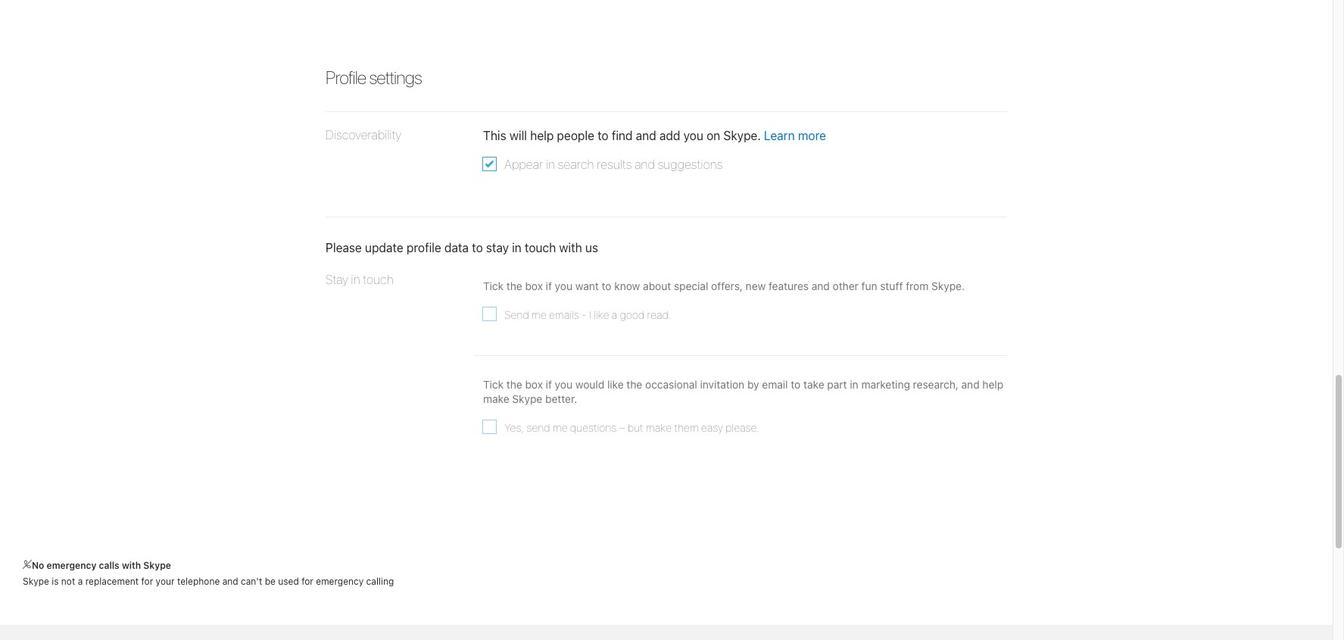 Task type: vqa. For each thing, say whether or not it's contained in the screenshot.
Postal Code
no



Task type: locate. For each thing, give the bounding box(es) containing it.
0 horizontal spatial make
[[483, 392, 509, 405]]

1 for from the left
[[141, 575, 153, 587]]

profile
[[407, 241, 441, 255]]

if up the emails
[[546, 279, 552, 292]]

you inside tick the box if you would like the occasional invitation by email to take part in marketing research, and help make skype better.
[[555, 378, 573, 391]]

help
[[530, 129, 554, 142], [983, 378, 1004, 391]]

tick
[[483, 279, 504, 292], [483, 378, 504, 391]]

1 vertical spatial help
[[983, 378, 1004, 391]]

is
[[52, 575, 59, 587]]

2 if from the top
[[546, 378, 552, 391]]

tick inside tick the box if you would like the occasional invitation by email to take part in marketing research, and help make skype better.
[[483, 378, 504, 391]]

like inside tick the box if you would like the occasional invitation by email to take part in marketing research, and help make skype better.
[[607, 378, 624, 391]]

new
[[746, 279, 766, 292]]

data
[[445, 241, 469, 255]]

this
[[483, 129, 506, 142]]

research,
[[913, 378, 959, 391]]

1 if from the top
[[546, 279, 552, 292]]

–
[[619, 421, 625, 434]]

for
[[141, 575, 153, 587], [302, 575, 314, 587]]

skype.
[[724, 129, 761, 142], [932, 279, 965, 292]]

with
[[559, 241, 582, 255], [122, 559, 141, 571]]

0 vertical spatial a
[[612, 308, 617, 321]]

make inside tick the box if you would like the occasional invitation by email to take part in marketing research, and help make skype better.
[[483, 392, 509, 405]]

2 tick from the top
[[483, 378, 504, 391]]

in inside alert
[[512, 241, 522, 255]]

2 vertical spatial skype
[[23, 575, 49, 587]]

you for know
[[555, 279, 573, 292]]

please update profile data to stay in touch with us alert
[[326, 229, 1007, 268]]

and left other
[[812, 279, 830, 292]]

for left "your"
[[141, 575, 153, 587]]

skype. right the from in the top of the page
[[932, 279, 965, 292]]

skype up send
[[512, 392, 543, 405]]

this will help people to find and add you on skype. learn more
[[483, 129, 826, 142]]

touch
[[525, 241, 556, 255], [363, 272, 394, 286]]

calling
[[366, 575, 394, 587]]

1 vertical spatial if
[[546, 378, 552, 391]]

to left take
[[791, 378, 801, 391]]

skype down the no
[[23, 575, 49, 587]]

please
[[326, 241, 362, 255]]

no emergency calls with skype
[[32, 559, 171, 571]]

and
[[636, 129, 656, 142], [635, 158, 655, 171], [812, 279, 830, 292], [962, 378, 980, 391], [222, 575, 238, 587]]

find
[[612, 129, 633, 142]]

better.
[[545, 392, 577, 405]]

0 vertical spatial make
[[483, 392, 509, 405]]

1 vertical spatial box
[[525, 378, 543, 391]]

0 vertical spatial if
[[546, 279, 552, 292]]

help right research,
[[983, 378, 1004, 391]]

with inside alert
[[559, 241, 582, 255]]

1 tick from the top
[[483, 279, 504, 292]]

a
[[612, 308, 617, 321], [78, 575, 83, 587]]

1 vertical spatial you
[[555, 279, 573, 292]]

update
[[365, 241, 404, 255]]

0 horizontal spatial help
[[530, 129, 554, 142]]

1 horizontal spatial skype.
[[932, 279, 965, 292]]

with left us
[[559, 241, 582, 255]]

profile
[[326, 67, 366, 88]]

2 horizontal spatial skype
[[512, 392, 543, 405]]

a right not
[[78, 575, 83, 587]]

yes,
[[504, 421, 524, 434]]

0 vertical spatial touch
[[525, 241, 556, 255]]

yes, send me questions – but make them easy please.
[[504, 421, 760, 434]]

skype up "your"
[[143, 559, 171, 571]]

touch down update
[[363, 272, 394, 286]]

from
[[906, 279, 929, 292]]

send
[[504, 308, 529, 321]]

0 horizontal spatial for
[[141, 575, 153, 587]]

1 vertical spatial a
[[78, 575, 83, 587]]

the up yes,
[[507, 378, 522, 391]]

skype
[[512, 392, 543, 405], [143, 559, 171, 571], [23, 575, 49, 587]]

1 vertical spatial make
[[646, 421, 672, 434]]

and left add
[[636, 129, 656, 142]]

with right the calls
[[122, 559, 141, 571]]

to left stay
[[472, 241, 483, 255]]

make up yes,
[[483, 392, 509, 405]]

1 horizontal spatial for
[[302, 575, 314, 587]]

make right the but
[[646, 421, 672, 434]]

box
[[525, 279, 543, 292], [525, 378, 543, 391]]

1 horizontal spatial me
[[553, 421, 568, 434]]

1 heading from the left
[[67, 625, 258, 640]]

you left want
[[555, 279, 573, 292]]

you left on
[[684, 129, 704, 142]]

touch right stay
[[525, 241, 556, 255]]

4 heading from the left
[[666, 625, 857, 640]]

good
[[620, 308, 645, 321]]

help right will
[[530, 129, 554, 142]]

1 horizontal spatial help
[[983, 378, 1004, 391]]

a left good
[[612, 308, 617, 321]]

0 vertical spatial box
[[525, 279, 543, 292]]

like
[[594, 308, 609, 321], [607, 378, 624, 391]]

0 vertical spatial skype
[[512, 392, 543, 405]]

skype. right on
[[724, 129, 761, 142]]

tick the box if you would like the occasional invitation by email to take part in marketing research, and help make skype better.
[[483, 378, 1004, 405]]

you
[[684, 129, 704, 142], [555, 279, 573, 292], [555, 378, 573, 391]]

help inside tick the box if you would like the occasional invitation by email to take part in marketing research, and help make skype better.
[[983, 378, 1004, 391]]

emergency up not
[[47, 559, 96, 571]]

the
[[507, 279, 522, 292], [507, 378, 522, 391], [627, 378, 643, 391]]

add
[[660, 129, 681, 142]]

other
[[833, 279, 859, 292]]

tick for tick the box if you would like the occasional invitation by email to take part in marketing research, and help make skype better.
[[483, 378, 504, 391]]

1 horizontal spatial with
[[559, 241, 582, 255]]

2 vertical spatial you
[[555, 378, 573, 391]]

0 horizontal spatial a
[[78, 575, 83, 587]]

to
[[598, 129, 609, 142], [472, 241, 483, 255], [602, 279, 612, 292], [791, 378, 801, 391]]

stuff
[[880, 279, 903, 292]]

by
[[748, 378, 759, 391]]

1 horizontal spatial touch
[[525, 241, 556, 255]]

0 horizontal spatial emergency
[[47, 559, 96, 571]]

1 vertical spatial tick
[[483, 378, 504, 391]]

0 vertical spatial skype.
[[724, 129, 761, 142]]

1 vertical spatial skype
[[143, 559, 171, 571]]

more
[[798, 129, 826, 142]]

you for the
[[555, 378, 573, 391]]

me
[[532, 308, 547, 321], [553, 421, 568, 434]]

box inside tick the box if you would like the occasional invitation by email to take part in marketing research, and help make skype better.
[[525, 378, 543, 391]]

people
[[557, 129, 595, 142]]

results
[[597, 158, 632, 171]]

emergency
[[47, 559, 96, 571], [316, 575, 364, 587]]

will
[[510, 129, 527, 142]]

in
[[546, 158, 555, 171], [512, 241, 522, 255], [351, 272, 360, 286], [850, 378, 859, 391]]

emergency left 'calling'
[[316, 575, 364, 587]]

2 heading from the left
[[276, 625, 457, 640]]

the up send
[[507, 279, 522, 292]]

1 horizontal spatial make
[[646, 421, 672, 434]]

0 vertical spatial tick
[[483, 279, 504, 292]]

if up better.
[[546, 378, 552, 391]]

1 vertical spatial with
[[122, 559, 141, 571]]

1 horizontal spatial emergency
[[316, 575, 364, 587]]

replacement
[[85, 575, 139, 587]]

telephone
[[177, 575, 220, 587]]

read.
[[647, 308, 672, 321]]

1 vertical spatial me
[[553, 421, 568, 434]]

heading
[[67, 625, 258, 640], [276, 625, 457, 640], [476, 625, 657, 640], [666, 625, 857, 640], [876, 625, 1057, 640], [1075, 625, 1257, 640]]

0 horizontal spatial touch
[[363, 272, 394, 286]]

if inside tick the box if you would like the occasional invitation by email to take part in marketing research, and help make skype better.
[[546, 378, 552, 391]]

and right research,
[[962, 378, 980, 391]]

0 horizontal spatial with
[[122, 559, 141, 571]]

them
[[674, 421, 699, 434]]

send
[[527, 421, 550, 434]]

and inside tick the box if you would like the occasional invitation by email to take part in marketing research, and help make skype better.
[[962, 378, 980, 391]]

to inside tick the box if you would like the occasional invitation by email to take part in marketing research, and help make skype better.
[[791, 378, 801, 391]]

1 horizontal spatial skype
[[143, 559, 171, 571]]

1 vertical spatial like
[[607, 378, 624, 391]]

footer resource links element
[[0, 625, 1333, 640]]

would
[[575, 378, 605, 391]]

if
[[546, 279, 552, 292], [546, 378, 552, 391]]

you up better.
[[555, 378, 573, 391]]

make
[[483, 392, 509, 405], [646, 421, 672, 434]]

1 box from the top
[[525, 279, 543, 292]]

about
[[643, 279, 671, 292]]

0 vertical spatial with
[[559, 241, 582, 255]]

to inside the please update profile data to stay in touch with us alert
[[472, 241, 483, 255]]

stay
[[326, 272, 348, 286]]

please update profile data to stay in touch with us
[[326, 241, 598, 255]]

not
[[61, 575, 75, 587]]

easy
[[701, 421, 723, 434]]

like right 'i'
[[594, 308, 609, 321]]

2 for from the left
[[302, 575, 314, 587]]

2 box from the top
[[525, 378, 543, 391]]

special
[[674, 279, 708, 292]]

be
[[265, 575, 276, 587]]

0 horizontal spatial me
[[532, 308, 547, 321]]

for right used
[[302, 575, 314, 587]]

like right would
[[607, 378, 624, 391]]

1 vertical spatial emergency
[[316, 575, 364, 587]]



Task type: describe. For each thing, give the bounding box(es) containing it.
your
[[156, 575, 175, 587]]

email
[[762, 378, 788, 391]]

occasional
[[645, 378, 697, 391]]

appear in search results and suggestions
[[504, 158, 723, 171]]

but
[[628, 421, 644, 434]]

calls
[[99, 559, 119, 571]]

please.
[[726, 421, 760, 434]]

take
[[804, 378, 825, 391]]

0 vertical spatial me
[[532, 308, 547, 321]]

profile settings
[[326, 67, 422, 88]]

touch inside alert
[[525, 241, 556, 255]]

tick the box if you want to know about special offers, new features and other fun stuff from skype.
[[483, 279, 965, 292]]

skype is not a replacement for your telephone and can't be used for emergency calling
[[23, 575, 394, 587]]

to left find
[[598, 129, 609, 142]]

learn
[[764, 129, 795, 142]]

and right the "results"
[[635, 158, 655, 171]]

1 vertical spatial skype.
[[932, 279, 965, 292]]

tick for tick the box if you want to know about special offers, new features and other fun stuff from skype.
[[483, 279, 504, 292]]

6 heading from the left
[[1075, 625, 1257, 640]]

want
[[575, 279, 599, 292]]

stay
[[486, 241, 509, 255]]

0 vertical spatial help
[[530, 129, 554, 142]]

0 horizontal spatial skype.
[[724, 129, 761, 142]]

settings
[[369, 67, 422, 88]]

can't
[[241, 575, 262, 587]]

to right want
[[602, 279, 612, 292]]

0 vertical spatial like
[[594, 308, 609, 321]]

suggestions
[[658, 158, 723, 171]]

learn more link
[[764, 129, 826, 142]]

send me emails - i like a good read.
[[504, 308, 672, 321]]

0 horizontal spatial skype
[[23, 575, 49, 587]]

questions
[[570, 421, 617, 434]]

0 vertical spatial emergency
[[47, 559, 96, 571]]

know
[[615, 279, 640, 292]]

us
[[585, 241, 598, 255]]

fun
[[862, 279, 878, 292]]

5 heading from the left
[[876, 625, 1057, 640]]

i
[[589, 308, 591, 321]]

-
[[582, 308, 587, 321]]

the left occasional
[[627, 378, 643, 391]]

the for tick the box if you would like the occasional invitation by email to take part in marketing research, and help make skype better.
[[507, 378, 522, 391]]

box for send
[[525, 378, 543, 391]]

0 vertical spatial you
[[684, 129, 704, 142]]

skype inside tick the box if you would like the occasional invitation by email to take part in marketing research, and help make skype better.
[[512, 392, 543, 405]]

no
[[32, 559, 44, 571]]

and left can't on the left bottom of page
[[222, 575, 238, 587]]

invitation
[[700, 378, 745, 391]]

discoverability
[[326, 128, 402, 142]]

stay in touch
[[326, 272, 394, 286]]

emails
[[549, 308, 579, 321]]

the for tick the box if you want to know about special offers, new features and other fun stuff from skype.
[[507, 279, 522, 292]]

1 horizontal spatial a
[[612, 308, 617, 321]]

appear
[[504, 158, 543, 171]]

1 vertical spatial touch
[[363, 272, 394, 286]]

marketing
[[862, 378, 910, 391]]

box for me
[[525, 279, 543, 292]]

features
[[769, 279, 809, 292]]

part
[[827, 378, 847, 391]]

offers,
[[711, 279, 743, 292]]

if for would
[[546, 378, 552, 391]]

used
[[278, 575, 299, 587]]

on
[[707, 129, 720, 142]]

in inside tick the box if you would like the occasional invitation by email to take part in marketing research, and help make skype better.
[[850, 378, 859, 391]]

if for want
[[546, 279, 552, 292]]

search
[[558, 158, 594, 171]]

3 heading from the left
[[476, 625, 657, 640]]



